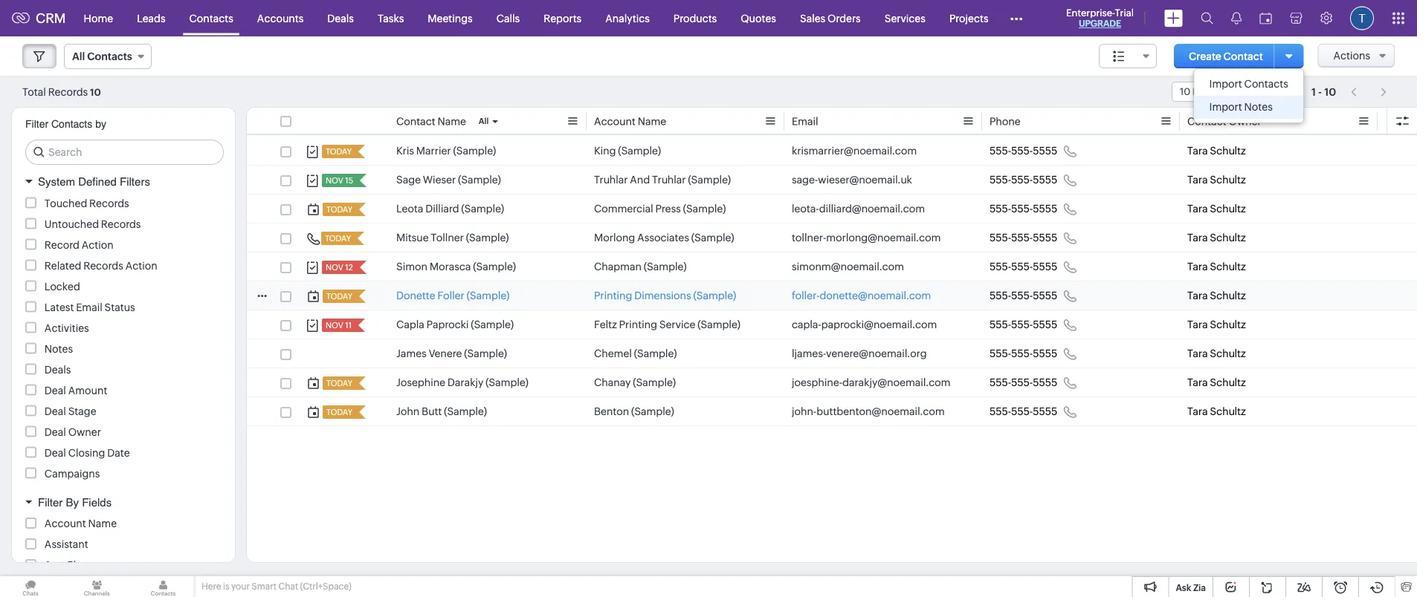 Task type: vqa. For each thing, say whether or not it's contained in the screenshot.


Task type: describe. For each thing, give the bounding box(es) containing it.
simonm@noemail.com
[[792, 261, 904, 273]]

john-buttbenton@noemail.com link
[[792, 405, 945, 419]]

kris
[[396, 145, 414, 157]]

0 vertical spatial email
[[792, 116, 818, 128]]

tara schultz for venere@noemail.org
[[1188, 348, 1246, 360]]

nov for simon
[[326, 263, 343, 273]]

sales orders
[[800, 12, 861, 24]]

5555 for wieser@noemail.uk
[[1033, 174, 1058, 186]]

today for leota dilliard (sample)
[[326, 205, 353, 215]]

reports link
[[532, 0, 594, 36]]

home
[[84, 12, 113, 24]]

10 for total records 10
[[90, 87, 101, 98]]

(sample) right morasca
[[473, 261, 516, 273]]

deal amount
[[45, 385, 107, 397]]

venere
[[429, 348, 462, 360]]

tollner-morlong@noemail.com link
[[792, 231, 941, 245]]

capla-
[[792, 319, 822, 331]]

today link for kris
[[322, 145, 353, 158]]

products link
[[662, 0, 729, 36]]

0 vertical spatial notes
[[1245, 101, 1273, 113]]

(ctrl+space)
[[300, 582, 352, 592]]

buttbenton@noemail.com
[[817, 406, 945, 418]]

home link
[[72, 0, 125, 36]]

today for mitsue tollner (sample)
[[325, 234, 351, 244]]

-
[[1318, 86, 1322, 98]]

donette@noemail.com
[[820, 290, 931, 302]]

chemel
[[594, 348, 632, 360]]

sage wieser (sample) link
[[396, 173, 501, 187]]

contacts for import contacts
[[1245, 78, 1289, 90]]

(sample) inside 'link'
[[458, 174, 501, 186]]

calls link
[[485, 0, 532, 36]]

josephine
[[396, 377, 445, 389]]

schultz for venere@noemail.org
[[1210, 348, 1246, 360]]

tara for darakjy@noemail.com
[[1188, 377, 1208, 389]]

wieser@noemail.uk
[[818, 174, 912, 186]]

morlong@noemail.com
[[826, 232, 941, 244]]

tara for venere@noemail.org
[[1188, 348, 1208, 360]]

schultz for wieser@noemail.uk
[[1210, 174, 1246, 186]]

owner for contact owner
[[1229, 116, 1262, 128]]

(sample) right associates
[[691, 232, 734, 244]]

0 vertical spatial phone
[[990, 116, 1021, 128]]

profile image
[[1350, 6, 1374, 30]]

5 schultz from the top
[[1210, 261, 1246, 273]]

tara schultz for buttbenton@noemail.com
[[1188, 406, 1246, 418]]

(sample) inside "link"
[[631, 406, 674, 418]]

deal closing date
[[45, 447, 130, 459]]

1 vertical spatial printing
[[619, 319, 657, 331]]

chapman (sample)
[[594, 261, 687, 273]]

system defined filters button
[[12, 169, 235, 195]]

asst
[[45, 560, 65, 572]]

orders
[[828, 12, 861, 24]]

crm
[[36, 11, 66, 26]]

(sample) down feltz printing service (sample)
[[634, 348, 677, 360]]

555-555-5555 for buttbenton@noemail.com
[[990, 406, 1058, 418]]

products
[[674, 12, 717, 24]]

foller-donette@noemail.com
[[792, 290, 931, 302]]

1 5555 from the top
[[1033, 145, 1058, 157]]

projects
[[950, 12, 989, 24]]

mitsue tollner (sample) link
[[396, 231, 509, 245]]

meetings
[[428, 12, 473, 24]]

555-555-5555 for morlong@noemail.com
[[990, 232, 1058, 244]]

leota dilliard (sample) link
[[396, 202, 504, 216]]

contacts image
[[133, 577, 194, 598]]

(sample) down the darakjy at the left of the page
[[444, 406, 487, 418]]

contacts for filter contacts by
[[51, 118, 92, 130]]

dilliard@noemail.com
[[819, 203, 925, 215]]

king (sample) link
[[594, 144, 661, 158]]

by
[[95, 118, 106, 130]]

capla
[[396, 319, 424, 331]]

benton (sample)
[[594, 406, 674, 418]]

contact for contact owner
[[1188, 116, 1227, 128]]

enterprise-
[[1066, 7, 1115, 18]]

555-555-5555 for donette@noemail.com
[[990, 290, 1058, 302]]

1 tara from the top
[[1188, 145, 1208, 157]]

today link for leota
[[323, 203, 354, 216]]

stage
[[68, 406, 96, 418]]

capla-paprocki@noemail.com link
[[792, 318, 937, 332]]

0 vertical spatial printing
[[594, 290, 632, 302]]

signals image
[[1231, 12, 1242, 25]]

create contact button
[[1174, 44, 1278, 68]]

venere@noemail.org
[[826, 348, 927, 360]]

tara for buttbenton@noemail.com
[[1188, 406, 1208, 418]]

wieser
[[423, 174, 456, 186]]

meetings link
[[416, 0, 485, 36]]

records for total
[[48, 86, 88, 98]]

import contacts
[[1210, 78, 1289, 90]]

row group containing kris marrier (sample)
[[247, 137, 1417, 427]]

capla paprocki (sample) link
[[396, 318, 514, 332]]

tara schultz for donette@noemail.com
[[1188, 290, 1246, 302]]

15
[[345, 176, 353, 186]]

1 horizontal spatial account name
[[594, 116, 666, 128]]

record action
[[45, 239, 113, 251]]

analytics link
[[594, 0, 662, 36]]

quotes link
[[729, 0, 788, 36]]

campaigns
[[45, 468, 100, 480]]

morlong associates (sample) link
[[594, 231, 734, 245]]

today link for john
[[323, 406, 354, 419]]

5 555-555-5555 from the top
[[990, 261, 1058, 273]]

ljames-venere@noemail.org link
[[792, 347, 927, 361]]

ask zia
[[1176, 583, 1206, 593]]

actions
[[1334, 50, 1371, 62]]

deal for deal owner
[[45, 426, 66, 438]]

deal for deal stage
[[45, 406, 66, 418]]

(sample) up and
[[618, 145, 661, 157]]

deal for deal closing date
[[45, 447, 66, 459]]

1 vertical spatial phone
[[67, 560, 98, 572]]

5555 for darakjy@noemail.com
[[1033, 377, 1058, 389]]

(sample) down chemel (sample) at left bottom
[[633, 377, 676, 389]]

paprocki@noemail.com
[[822, 319, 937, 331]]

5 5555 from the top
[[1033, 261, 1058, 273]]

contact inside button
[[1224, 50, 1263, 62]]

feltz printing service (sample)
[[594, 319, 741, 331]]

tasks link
[[366, 0, 416, 36]]

tara schultz for dilliard@noemail.com
[[1188, 203, 1246, 215]]

1 truhlar from the left
[[594, 174, 628, 186]]

system defined filters
[[38, 175, 150, 189]]

name for assistant
[[88, 518, 117, 530]]

Search text field
[[26, 141, 223, 164]]

import for import contacts
[[1210, 78, 1242, 90]]

james venere (sample)
[[396, 348, 507, 360]]

upgrade
[[1079, 19, 1121, 29]]

your
[[231, 582, 250, 592]]

here
[[202, 582, 221, 592]]

accounts link
[[245, 0, 316, 36]]

(sample) right foller at the left
[[467, 290, 510, 302]]

create contact
[[1189, 50, 1263, 62]]

john-
[[792, 406, 817, 418]]

morlong
[[594, 232, 635, 244]]

chapman (sample) link
[[594, 260, 687, 274]]

john butt (sample)
[[396, 406, 487, 418]]

12
[[345, 263, 353, 273]]

crm link
[[12, 11, 66, 26]]

activities
[[45, 322, 89, 334]]

is
[[223, 582, 229, 592]]

1 vertical spatial account name
[[45, 518, 117, 530]]

feltz
[[594, 319, 617, 331]]

tara for morlong@noemail.com
[[1188, 232, 1208, 244]]

touched records
[[45, 197, 129, 209]]

today for kris marrier (sample)
[[326, 147, 352, 157]]

deals link
[[316, 0, 366, 36]]

0 horizontal spatial deals
[[45, 364, 71, 376]]

create menu element
[[1156, 0, 1192, 36]]

11
[[345, 321, 352, 331]]

(sample) right dilliard
[[461, 203, 504, 215]]

benton (sample) link
[[594, 405, 674, 419]]

calendar image
[[1260, 12, 1272, 24]]

records for 10
[[1193, 86, 1230, 97]]

import notes link
[[1195, 96, 1303, 119]]

search image
[[1201, 12, 1214, 25]]

import for import notes
[[1210, 101, 1242, 113]]

(sample) up the darakjy at the left of the page
[[464, 348, 507, 360]]

zia
[[1193, 583, 1206, 593]]

5 tara from the top
[[1188, 261, 1208, 273]]

10 inside field
[[1180, 86, 1191, 97]]

all for all contacts
[[72, 51, 85, 62]]

tara for dilliard@noemail.com
[[1188, 203, 1208, 215]]



Task type: locate. For each thing, give the bounding box(es) containing it.
printing down "chapman"
[[594, 290, 632, 302]]

2 truhlar from the left
[[652, 174, 686, 186]]

tara schultz for paprocki@noemail.com
[[1188, 319, 1246, 331]]

0 vertical spatial account name
[[594, 116, 666, 128]]

create menu image
[[1165, 9, 1183, 27]]

3 nov from the top
[[326, 321, 343, 331]]

1 horizontal spatial all
[[479, 117, 489, 126]]

0 horizontal spatial truhlar
[[594, 174, 628, 186]]

6 tara schultz from the top
[[1188, 290, 1246, 302]]

today link for josephine
[[323, 377, 354, 390]]

today for john butt (sample)
[[326, 408, 353, 418]]

1 deal from the top
[[45, 385, 66, 397]]

1 schultz from the top
[[1210, 145, 1246, 157]]

555-555-5555 for dilliard@noemail.com
[[990, 203, 1058, 215]]

0 horizontal spatial owner
[[68, 426, 101, 438]]

king
[[594, 145, 616, 157]]

name up kris marrier (sample)
[[438, 116, 466, 128]]

truhlar left and
[[594, 174, 628, 186]]

search element
[[1192, 0, 1223, 36]]

10 555-555-5555 from the top
[[990, 406, 1058, 418]]

latest
[[45, 302, 74, 313]]

records up filter contacts by at left top
[[48, 86, 88, 98]]

2 import from the top
[[1210, 101, 1242, 113]]

associates
[[637, 232, 689, 244]]

10 tara from the top
[[1188, 406, 1208, 418]]

nov left 12
[[326, 263, 343, 273]]

0 horizontal spatial name
[[88, 518, 117, 530]]

(sample) right wieser on the top
[[458, 174, 501, 186]]

10 5555 from the top
[[1033, 406, 1058, 418]]

7 schultz from the top
[[1210, 319, 1246, 331]]

4 schultz from the top
[[1210, 232, 1246, 244]]

today up nov 11 link
[[326, 292, 353, 302]]

today link for mitsue
[[321, 232, 353, 245]]

schultz for paprocki@noemail.com
[[1210, 319, 1246, 331]]

notes down page
[[1245, 101, 1273, 113]]

5555 for donette@noemail.com
[[1033, 290, 1058, 302]]

1 horizontal spatial account
[[594, 116, 636, 128]]

untouched records
[[45, 218, 141, 230]]

1 horizontal spatial truhlar
[[652, 174, 686, 186]]

contact down 10 records per page
[[1188, 116, 1227, 128]]

schultz for buttbenton@noemail.com
[[1210, 406, 1246, 418]]

0 vertical spatial filter
[[25, 118, 48, 130]]

(sample) right the darakjy at the left of the page
[[486, 377, 529, 389]]

today
[[326, 147, 352, 157], [326, 205, 353, 215], [325, 234, 351, 244], [326, 292, 353, 302], [326, 379, 353, 389], [326, 408, 353, 418]]

1 tara schultz from the top
[[1188, 145, 1246, 157]]

1 vertical spatial account
[[45, 518, 86, 530]]

deals left tasks
[[327, 12, 354, 24]]

1 nov from the top
[[326, 176, 343, 186]]

today link left john
[[323, 406, 354, 419]]

schultz for donette@noemail.com
[[1210, 290, 1246, 302]]

today link up nov 15 link
[[322, 145, 353, 158]]

0 horizontal spatial all
[[72, 51, 85, 62]]

1 horizontal spatial email
[[792, 116, 818, 128]]

contacts left by
[[51, 118, 92, 130]]

2 schultz from the top
[[1210, 174, 1246, 186]]

all inside all contacts field
[[72, 51, 85, 62]]

10 schultz from the top
[[1210, 406, 1246, 418]]

10 up by
[[90, 87, 101, 98]]

records down defined
[[89, 197, 129, 209]]

account up assistant
[[45, 518, 86, 530]]

6 5555 from the top
[[1033, 290, 1058, 302]]

contacts down 'home'
[[87, 51, 132, 62]]

deal for deal amount
[[45, 385, 66, 397]]

nov inside nov 12 link
[[326, 263, 343, 273]]

sales
[[800, 12, 826, 24]]

1 horizontal spatial name
[[438, 116, 466, 128]]

filter inside filter by fields dropdown button
[[38, 496, 63, 509]]

tara schultz for darakjy@noemail.com
[[1188, 377, 1246, 389]]

6 schultz from the top
[[1210, 290, 1246, 302]]

today link up nov 12 link
[[321, 232, 353, 245]]

sales orders link
[[788, 0, 873, 36]]

5555 for morlong@noemail.com
[[1033, 232, 1058, 244]]

contacts inside all contacts field
[[87, 51, 132, 62]]

tollner
[[431, 232, 464, 244]]

2 deal from the top
[[45, 406, 66, 418]]

8 tara schultz from the top
[[1188, 348, 1246, 360]]

10 down create
[[1180, 86, 1191, 97]]

fields
[[82, 496, 112, 509]]

1 horizontal spatial action
[[125, 260, 157, 272]]

deal up campaigns
[[45, 447, 66, 459]]

donette foller (sample)
[[396, 290, 510, 302]]

enterprise-trial upgrade
[[1066, 7, 1134, 29]]

contacts
[[189, 12, 233, 24], [87, 51, 132, 62], [1245, 78, 1289, 90], [51, 118, 92, 130]]

2 horizontal spatial name
[[638, 116, 666, 128]]

service
[[659, 319, 696, 331]]

0 horizontal spatial notes
[[45, 343, 73, 355]]

deals up deal amount
[[45, 364, 71, 376]]

contact
[[1224, 50, 1263, 62], [396, 116, 435, 128], [1188, 116, 1227, 128]]

nov 15
[[326, 176, 353, 186]]

account
[[594, 116, 636, 128], [45, 518, 86, 530]]

2 tara from the top
[[1188, 174, 1208, 186]]

capla-paprocki@noemail.com
[[792, 319, 937, 331]]

chanay
[[594, 377, 631, 389]]

1 555-555-5555 from the top
[[990, 145, 1058, 157]]

1 vertical spatial notes
[[45, 343, 73, 355]]

4 tara from the top
[[1188, 232, 1208, 244]]

filter contacts by
[[25, 118, 106, 130]]

3 tara schultz from the top
[[1188, 203, 1246, 215]]

tara schultz
[[1188, 145, 1246, 157], [1188, 174, 1246, 186], [1188, 203, 1246, 215], [1188, 232, 1246, 244], [1188, 261, 1246, 273], [1188, 290, 1246, 302], [1188, 319, 1246, 331], [1188, 348, 1246, 360], [1188, 377, 1246, 389], [1188, 406, 1246, 418]]

john butt (sample) link
[[396, 405, 487, 419]]

tara for donette@noemail.com
[[1188, 290, 1208, 302]]

nov inside nov 11 link
[[326, 321, 343, 331]]

today for donette foller (sample)
[[326, 292, 353, 302]]

schultz for dilliard@noemail.com
[[1210, 203, 1246, 215]]

reports
[[544, 12, 582, 24]]

(sample) right tollner
[[466, 232, 509, 244]]

All Contacts field
[[64, 44, 152, 69]]

name up king (sample)
[[638, 116, 666, 128]]

all up kris marrier (sample)
[[479, 117, 489, 126]]

navigation
[[1344, 81, 1395, 103]]

nov for sage
[[326, 176, 343, 186]]

1 - 10
[[1312, 86, 1336, 98]]

10 right -
[[1325, 86, 1336, 98]]

8 schultz from the top
[[1210, 348, 1246, 360]]

0 horizontal spatial action
[[82, 239, 113, 251]]

contacts right leads
[[189, 12, 233, 24]]

today down nov 15
[[326, 205, 353, 215]]

2 vertical spatial nov
[[326, 321, 343, 331]]

records down 'record action'
[[83, 260, 123, 272]]

3 5555 from the top
[[1033, 203, 1058, 215]]

9 555-555-5555 from the top
[[990, 377, 1058, 389]]

filter down total
[[25, 118, 48, 130]]

latest email status
[[45, 302, 135, 313]]

records left per
[[1193, 86, 1230, 97]]

2 555-555-5555 from the top
[[990, 174, 1058, 186]]

(sample) right service
[[698, 319, 741, 331]]

9 schultz from the top
[[1210, 377, 1246, 389]]

today link for donette
[[323, 290, 354, 303]]

9 5555 from the top
[[1033, 377, 1058, 389]]

account name up king (sample)
[[594, 116, 666, 128]]

2 horizontal spatial 10
[[1325, 86, 1336, 98]]

dilliard
[[426, 203, 459, 215]]

total
[[22, 86, 46, 98]]

nov inside nov 15 link
[[326, 176, 343, 186]]

all for all
[[479, 117, 489, 126]]

notes down activities
[[45, 343, 73, 355]]

0 vertical spatial deals
[[327, 12, 354, 24]]

contacts inside import contacts link
[[1245, 78, 1289, 90]]

tara schultz for morlong@noemail.com
[[1188, 232, 1246, 244]]

filter left by
[[38, 496, 63, 509]]

today left john
[[326, 408, 353, 418]]

1 import from the top
[[1210, 78, 1242, 90]]

today up nov 15 link
[[326, 147, 352, 157]]

account up king
[[594, 116, 636, 128]]

0 vertical spatial all
[[72, 51, 85, 62]]

leota dilliard (sample)
[[396, 203, 504, 215]]

sage-wieser@noemail.uk link
[[792, 173, 912, 187]]

owner down the import notes
[[1229, 116, 1262, 128]]

nov
[[326, 176, 343, 186], [326, 263, 343, 273], [326, 321, 343, 331]]

4 5555 from the top
[[1033, 232, 1058, 244]]

7 5555 from the top
[[1033, 319, 1058, 331]]

action up status
[[125, 260, 157, 272]]

Other Modules field
[[1001, 6, 1033, 30]]

name down fields
[[88, 518, 117, 530]]

1 vertical spatial import
[[1210, 101, 1242, 113]]

1 vertical spatial nov
[[326, 263, 343, 273]]

chat
[[278, 582, 298, 592]]

(sample) up commercial press (sample)
[[688, 174, 731, 186]]

schultz for morlong@noemail.com
[[1210, 232, 1246, 244]]

chats image
[[0, 577, 61, 598]]

schultz for darakjy@noemail.com
[[1210, 377, 1246, 389]]

leota-
[[792, 203, 819, 215]]

morlong associates (sample)
[[594, 232, 734, 244]]

account name down filter by fields
[[45, 518, 117, 530]]

1 horizontal spatial phone
[[990, 116, 1021, 128]]

untouched
[[45, 218, 99, 230]]

and
[[630, 174, 650, 186]]

owner for deal owner
[[68, 426, 101, 438]]

email right "latest"
[[76, 302, 102, 313]]

1 vertical spatial owner
[[68, 426, 101, 438]]

record
[[45, 239, 79, 251]]

today up nov 12 link
[[325, 234, 351, 244]]

8 555-555-5555 from the top
[[990, 348, 1058, 360]]

6 555-555-5555 from the top
[[990, 290, 1058, 302]]

leads link
[[125, 0, 177, 36]]

9 tara schultz from the top
[[1188, 377, 1246, 389]]

closing
[[68, 447, 105, 459]]

3 tara from the top
[[1188, 203, 1208, 215]]

deal up deal stage
[[45, 385, 66, 397]]

schultz
[[1210, 145, 1246, 157], [1210, 174, 1246, 186], [1210, 203, 1246, 215], [1210, 232, 1246, 244], [1210, 261, 1246, 273], [1210, 290, 1246, 302], [1210, 319, 1246, 331], [1210, 348, 1246, 360], [1210, 377, 1246, 389], [1210, 406, 1246, 418]]

channels image
[[66, 577, 127, 598]]

1 horizontal spatial 10
[[1180, 86, 1191, 97]]

foller
[[438, 290, 465, 302]]

1 horizontal spatial deals
[[327, 12, 354, 24]]

10 tara schultz from the top
[[1188, 406, 1246, 418]]

contact name
[[396, 116, 466, 128]]

simon morasca (sample) link
[[396, 260, 516, 274]]

nov left the 11
[[326, 321, 343, 331]]

notes
[[1245, 101, 1273, 113], [45, 343, 73, 355]]

all up "total records 10"
[[72, 51, 85, 62]]

owner
[[1229, 116, 1262, 128], [68, 426, 101, 438]]

benton
[[594, 406, 629, 418]]

services
[[885, 12, 926, 24]]

james venere (sample) link
[[396, 347, 507, 361]]

2 tara schultz from the top
[[1188, 174, 1246, 186]]

3 schultz from the top
[[1210, 203, 1246, 215]]

1 horizontal spatial notes
[[1245, 101, 1273, 113]]

owner up closing
[[68, 426, 101, 438]]

(sample) up sage wieser (sample)
[[453, 145, 496, 157]]

nov 12 link
[[322, 261, 355, 274]]

contact up import contacts
[[1224, 50, 1263, 62]]

sage-wieser@noemail.uk
[[792, 174, 912, 186]]

None field
[[1099, 44, 1157, 68]]

0 vertical spatial owner
[[1229, 116, 1262, 128]]

row group
[[247, 137, 1417, 427]]

chanay (sample) link
[[594, 376, 676, 390]]

10 records per page
[[1180, 86, 1271, 97]]

contacts up import notes link
[[1245, 78, 1289, 90]]

email up krismarrier@noemail.com link
[[792, 116, 818, 128]]

8 5555 from the top
[[1033, 348, 1058, 360]]

0 vertical spatial nov
[[326, 176, 343, 186]]

0 vertical spatial action
[[82, 239, 113, 251]]

tara for paprocki@noemail.com
[[1188, 319, 1208, 331]]

projects link
[[938, 0, 1001, 36]]

records for untouched
[[101, 218, 141, 230]]

truhlar up press
[[652, 174, 686, 186]]

1 vertical spatial email
[[76, 302, 102, 313]]

4 tara schultz from the top
[[1188, 232, 1246, 244]]

1 vertical spatial action
[[125, 260, 157, 272]]

7 tara from the top
[[1188, 319, 1208, 331]]

per
[[1232, 86, 1246, 97]]

filter for filter by fields
[[38, 496, 63, 509]]

today link down nov 12 on the left top
[[323, 290, 354, 303]]

5555 for venere@noemail.org
[[1033, 348, 1058, 360]]

555-555-5555 for venere@noemail.org
[[990, 348, 1058, 360]]

0 vertical spatial account
[[594, 116, 636, 128]]

deal down deal stage
[[45, 426, 66, 438]]

filter for filter contacts by
[[25, 118, 48, 130]]

krismarrier@noemail.com
[[792, 145, 917, 157]]

john-buttbenton@noemail.com
[[792, 406, 945, 418]]

555-555-5555
[[990, 145, 1058, 157], [990, 174, 1058, 186], [990, 203, 1058, 215], [990, 232, 1058, 244], [990, 261, 1058, 273], [990, 290, 1058, 302], [990, 319, 1058, 331], [990, 348, 1058, 360], [990, 377, 1058, 389], [990, 406, 1058, 418]]

tara for wieser@noemail.uk
[[1188, 174, 1208, 186]]

truhlar and truhlar (sample)
[[594, 174, 731, 186]]

amount
[[68, 385, 107, 397]]

signals element
[[1223, 0, 1251, 36]]

profile element
[[1342, 0, 1383, 36]]

tollner-morlong@noemail.com
[[792, 232, 941, 244]]

1
[[1312, 86, 1316, 98]]

marrier
[[416, 145, 451, 157]]

5555 for dilliard@noemail.com
[[1033, 203, 1058, 215]]

1 vertical spatial deals
[[45, 364, 71, 376]]

10
[[1325, 86, 1336, 98], [1180, 86, 1191, 97], [90, 87, 101, 98]]

records for related
[[83, 260, 123, 272]]

nov 12
[[326, 263, 353, 273]]

asst phone
[[45, 560, 98, 572]]

nov for capla
[[326, 321, 343, 331]]

nov left "15"
[[326, 176, 343, 186]]

contacts for all contacts
[[87, 51, 132, 62]]

truhlar and truhlar (sample) link
[[594, 173, 731, 187]]

(sample) up service
[[693, 290, 736, 302]]

3 555-555-5555 from the top
[[990, 203, 1058, 215]]

nov 11 link
[[322, 319, 353, 332]]

6 tara from the top
[[1188, 290, 1208, 302]]

(sample) down chanay (sample)
[[631, 406, 674, 418]]

today link down nov 15
[[323, 203, 354, 216]]

0 horizontal spatial email
[[76, 302, 102, 313]]

(sample) right paprocki
[[471, 319, 514, 331]]

kris marrier (sample)
[[396, 145, 496, 157]]

10 Records Per Page field
[[1172, 82, 1290, 102]]

2 nov from the top
[[326, 263, 343, 273]]

deal left the stage
[[45, 406, 66, 418]]

5555 for buttbenton@noemail.com
[[1033, 406, 1058, 418]]

8 tara from the top
[[1188, 348, 1208, 360]]

1 vertical spatial filter
[[38, 496, 63, 509]]

name for all
[[438, 116, 466, 128]]

chemel (sample) link
[[594, 347, 677, 361]]

9 tara from the top
[[1188, 377, 1208, 389]]

tara schultz for wieser@noemail.uk
[[1188, 174, 1246, 186]]

import contacts link
[[1195, 73, 1303, 96]]

records down touched records
[[101, 218, 141, 230]]

5555 for paprocki@noemail.com
[[1033, 319, 1058, 331]]

filter by fields
[[38, 496, 112, 509]]

1 vertical spatial all
[[479, 117, 489, 126]]

contacts inside contacts "link"
[[189, 12, 233, 24]]

0 horizontal spatial 10
[[90, 87, 101, 98]]

page
[[1248, 86, 1271, 97]]

5 tara schultz from the top
[[1188, 261, 1246, 273]]

555-555-5555 for paprocki@noemail.com
[[990, 319, 1058, 331]]

(sample) right press
[[683, 203, 726, 215]]

555-555-5555 for wieser@noemail.uk
[[990, 174, 1058, 186]]

0 horizontal spatial account name
[[45, 518, 117, 530]]

7 555-555-5555 from the top
[[990, 319, 1058, 331]]

printing up chemel (sample) link
[[619, 319, 657, 331]]

by
[[66, 496, 79, 509]]

contact up kris
[[396, 116, 435, 128]]

deal stage
[[45, 406, 96, 418]]

deals
[[327, 12, 354, 24], [45, 364, 71, 376]]

truhlar
[[594, 174, 628, 186], [652, 174, 686, 186]]

records for touched
[[89, 197, 129, 209]]

records inside field
[[1193, 86, 1230, 97]]

today down nov 11
[[326, 379, 353, 389]]

7 tara schultz from the top
[[1188, 319, 1246, 331]]

today for josephine darakjy (sample)
[[326, 379, 353, 389]]

foller-
[[792, 290, 820, 302]]

(sample) up printing dimensions (sample) link
[[644, 261, 687, 273]]

3 deal from the top
[[45, 426, 66, 438]]

today link down nov 11
[[323, 377, 354, 390]]

kris marrier (sample) link
[[396, 144, 496, 158]]

chanay (sample)
[[594, 377, 676, 389]]

0 vertical spatial import
[[1210, 78, 1242, 90]]

10 inside "total records 10"
[[90, 87, 101, 98]]

1 horizontal spatial owner
[[1229, 116, 1262, 128]]

leota-dilliard@noemail.com
[[792, 203, 925, 215]]

0 horizontal spatial account
[[45, 518, 86, 530]]

10 for 1 - 10
[[1325, 86, 1336, 98]]

assistant
[[45, 539, 88, 551]]

2 5555 from the top
[[1033, 174, 1058, 186]]

action up related records action
[[82, 239, 113, 251]]

555-555-5555 for darakjy@noemail.com
[[990, 377, 1058, 389]]

0 horizontal spatial phone
[[67, 560, 98, 572]]

4 555-555-5555 from the top
[[990, 232, 1058, 244]]

4 deal from the top
[[45, 447, 66, 459]]

morasca
[[430, 261, 471, 273]]

size image
[[1113, 50, 1125, 63]]

contact for contact name
[[396, 116, 435, 128]]

printing dimensions (sample)
[[594, 290, 736, 302]]



